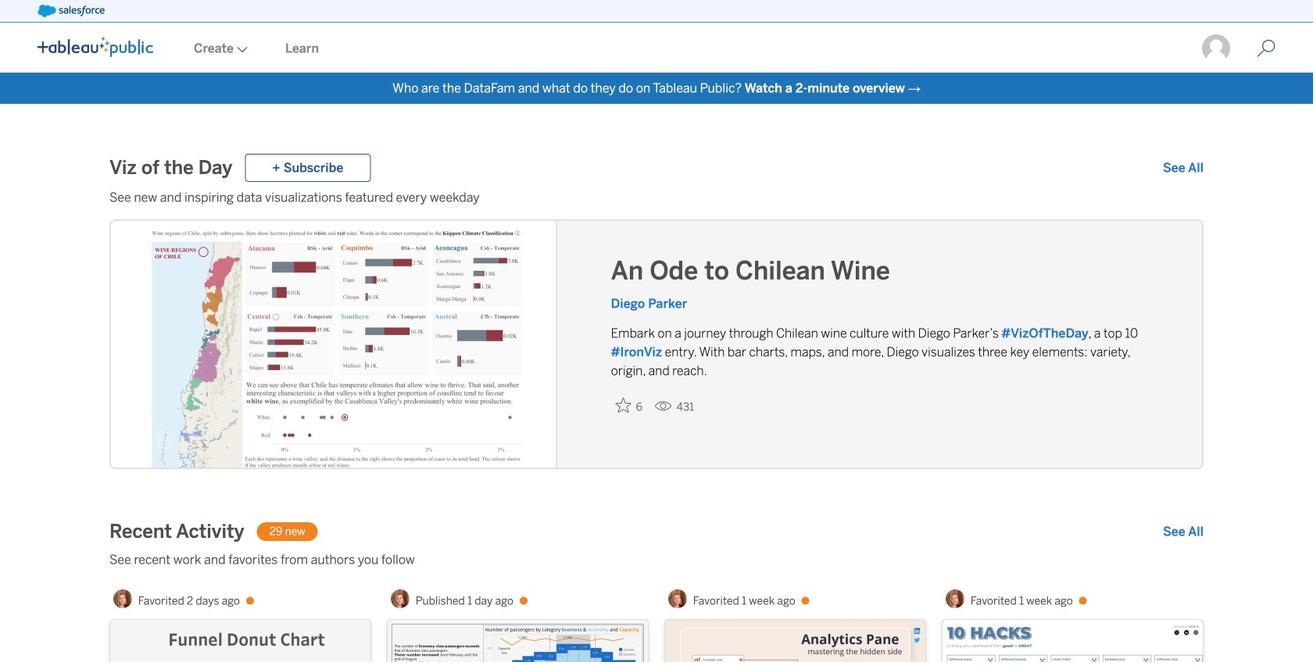Task type: describe. For each thing, give the bounding box(es) containing it.
Add Favorite button
[[611, 393, 649, 419]]

viz of the day heading
[[109, 156, 233, 181]]

salesforce logo image
[[38, 5, 105, 17]]

angela drucioc image
[[391, 590, 409, 609]]

3 angela drucioc image from the left
[[946, 590, 965, 609]]

go to search image
[[1238, 39, 1295, 58]]

add favorite image
[[616, 398, 631, 414]]

see recent work and favorites from authors you follow element
[[109, 551, 1204, 570]]

see all recent activity element
[[1163, 523, 1204, 542]]

create image
[[234, 47, 248, 53]]

see all viz of the day element
[[1163, 159, 1204, 177]]



Task type: vqa. For each thing, say whether or not it's contained in the screenshot.
Go to search Image in the right top of the page
yes



Task type: locate. For each thing, give the bounding box(es) containing it.
2 angela drucioc image from the left
[[668, 590, 687, 609]]

2 horizontal spatial angela drucioc image
[[946, 590, 965, 609]]

tara.schultz image
[[1201, 33, 1232, 64]]

see new and inspiring data visualizations featured every weekday element
[[109, 188, 1204, 207]]

recent activity heading
[[109, 520, 244, 545]]

tableau public viz of the day image
[[111, 221, 557, 471]]

1 horizontal spatial angela drucioc image
[[668, 590, 687, 609]]

angela drucioc image
[[113, 590, 132, 609], [668, 590, 687, 609], [946, 590, 965, 609]]

1 angela drucioc image from the left
[[113, 590, 132, 609]]

logo image
[[38, 37, 153, 57]]

0 horizontal spatial angela drucioc image
[[113, 590, 132, 609]]



